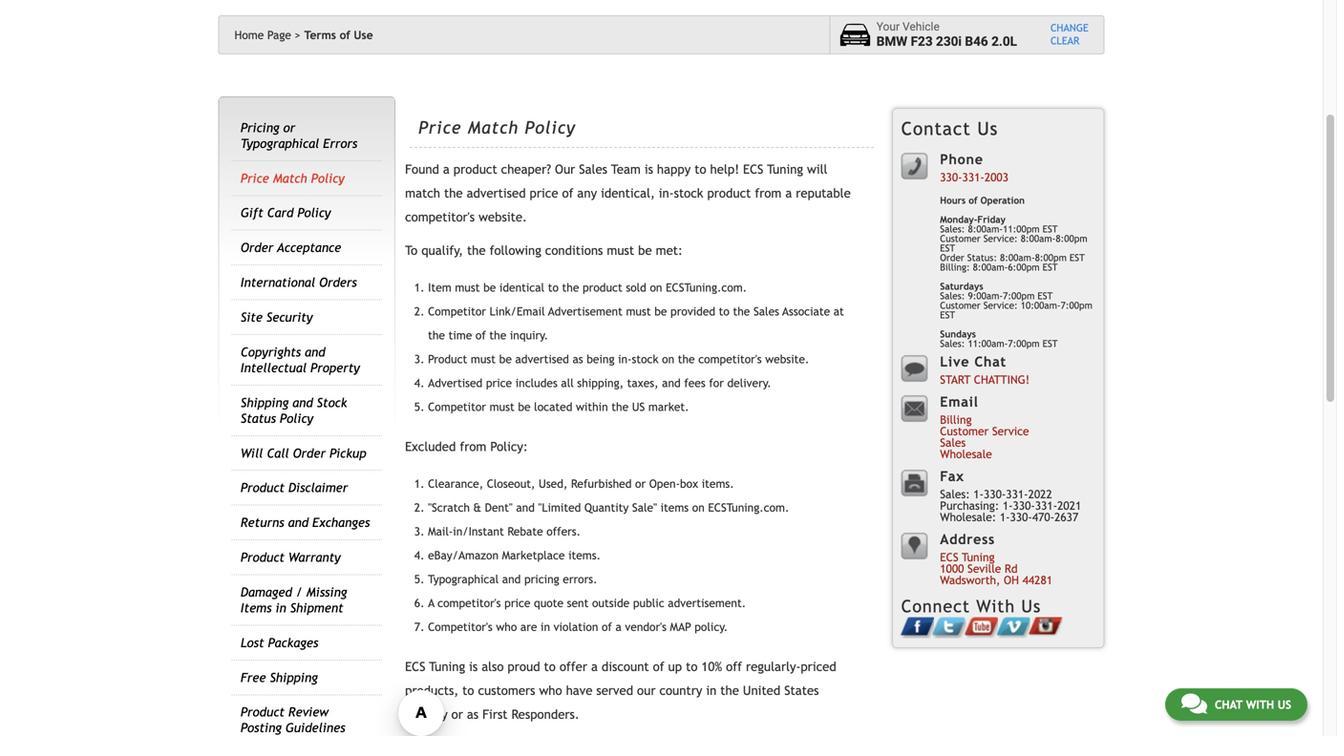 Task type: describe. For each thing, give the bounding box(es) containing it.
packages
[[268, 636, 318, 651]]

policy down errors
[[311, 171, 345, 186]]

match
[[405, 186, 440, 201]]

located
[[534, 400, 573, 414]]

posting
[[241, 721, 282, 736]]

product must be advertised as being in-stock on the competitor's website.
[[428, 353, 810, 366]]

your
[[877, 20, 900, 34]]

1- left 2022
[[1003, 499, 1013, 512]]

the inside found a product cheaper? our sales team is happy to help! ecs tuning will match the advertised price of any identical, in-stock product from a reputable competitor's website.
[[444, 186, 463, 201]]

b46
[[965, 34, 989, 49]]

230i
[[936, 34, 962, 49]]

identical
[[500, 281, 545, 294]]

status:
[[968, 252, 997, 263]]

advertisement
[[548, 305, 623, 318]]

contact
[[902, 118, 971, 139]]

in inside damaged / missing items in shipment
[[276, 601, 286, 616]]

states
[[785, 684, 819, 698]]

the down link/email
[[490, 329, 507, 342]]

comments image
[[1182, 693, 1208, 716]]

the right provided on the top of page
[[733, 305, 750, 318]]

dent"
[[485, 501, 513, 514]]

1 horizontal spatial price match policy
[[419, 118, 576, 138]]

1 horizontal spatial price
[[419, 118, 462, 138]]

0 vertical spatial product
[[454, 162, 498, 177]]

closeout,
[[487, 477, 535, 491]]

excluded from policy:
[[405, 440, 528, 454]]

your vehicle bmw f23 230i b46 2.0l
[[877, 20, 1018, 49]]

to inside competitor link/email advertisement must be provided to the sales associate at the time of the inquiry.
[[719, 305, 730, 318]]

0 vertical spatial as
[[573, 353, 583, 366]]

international orders
[[241, 275, 357, 290]]

1 horizontal spatial order
[[293, 446, 326, 461]]

time
[[449, 329, 472, 342]]

be left met:
[[638, 243, 652, 258]]

policy inside shipping and stock status policy
[[280, 411, 313, 426]]

0 vertical spatial match
[[468, 118, 519, 138]]

shipping inside shipping and stock status policy
[[241, 395, 289, 410]]

typographical and pricing errors.
[[428, 573, 598, 586]]

sales inside email billing customer service sales wholesale
[[940, 436, 966, 449]]

a competitor's price quote sent outside public advertisement.
[[428, 597, 746, 610]]

from inside found a product cheaper? our sales team is happy to help! ecs tuning will match the advertised price of any identical, in-stock product from a reputable competitor's website.
[[755, 186, 782, 201]]

1 horizontal spatial 331-
[[1006, 488, 1029, 501]]

1 horizontal spatial website.
[[766, 353, 810, 366]]

8:00am- up 6:00pm
[[1021, 233, 1056, 244]]

0 horizontal spatial order
[[241, 240, 273, 255]]

product disclaimer
[[241, 481, 348, 496]]

sales inside competitor link/email advertisement must be provided to the sales associate at the time of the inquiry.
[[754, 305, 780, 318]]

team
[[611, 162, 641, 177]]

have
[[566, 684, 593, 698]]

the inside ecs tuning is also proud to offer a discount of up to 10% off regularly-priced products, to customers who have served our country in the united states military or as first responders.
[[721, 684, 739, 698]]

item
[[428, 281, 452, 294]]

1 sales: from the top
[[940, 224, 965, 235]]

policy right card on the left top of the page
[[297, 206, 331, 220]]

provided
[[671, 305, 716, 318]]

7:00pm right 9:00am-
[[1061, 300, 1093, 311]]

product warranty link
[[241, 550, 341, 565]]

2022
[[1029, 488, 1053, 501]]

the up fees on the bottom right of page
[[678, 353, 695, 366]]

fees
[[684, 376, 706, 390]]

fax
[[940, 469, 965, 484]]

errors.
[[563, 573, 598, 586]]

conditions
[[545, 243, 603, 258]]

as inside ecs tuning is also proud to offer a discount of up to 10% off regularly-priced products, to customers who have served our country in the united states military or as first responders.
[[467, 707, 479, 722]]

must inside competitor link/email advertisement must be provided to the sales associate at the time of the inquiry.
[[626, 305, 651, 318]]

wholesale:
[[940, 511, 997, 524]]

purchasing:
[[940, 499, 1000, 512]]

stock
[[317, 395, 347, 410]]

to right up
[[686, 660, 698, 674]]

in inside ecs tuning is also proud to offer a discount of up to 10% off regularly-priced products, to customers who have served our country in the united states military or as first responders.
[[706, 684, 717, 698]]

policy:
[[490, 440, 528, 454]]

orders
[[319, 275, 357, 290]]

service
[[993, 425, 1030, 438]]

2 vertical spatial product
[[583, 281, 623, 294]]

1 vertical spatial competitor's
[[699, 353, 762, 366]]

copyrights and intellectual property link
[[241, 345, 360, 375]]

to left offer
[[544, 660, 556, 674]]

10:00am-
[[1021, 300, 1061, 311]]

tuning inside ecs tuning is also proud to offer a discount of up to 10% off regularly-priced products, to customers who have served our country in the united states military or as first responders.
[[429, 660, 465, 674]]

8:00am- up 9:00am-
[[973, 262, 1008, 273]]

exchanges
[[312, 516, 370, 530]]

must up sold
[[607, 243, 635, 258]]

card
[[267, 206, 294, 220]]

returns and exchanges link
[[241, 516, 370, 530]]

on for items
[[692, 501, 705, 514]]

order acceptance link
[[241, 240, 341, 255]]

lost packages
[[241, 636, 318, 651]]

review
[[288, 705, 329, 720]]

7:00pm down 10:00am-
[[1008, 338, 1040, 349]]

competitor for competitor must be located within the us market.
[[428, 400, 486, 414]]

chat with us
[[1215, 698, 1292, 712]]

phone
[[940, 151, 984, 167]]

our
[[555, 162, 575, 177]]

change clear
[[1051, 22, 1089, 47]]

competitor's
[[428, 620, 493, 634]]

"limited
[[538, 501, 581, 514]]

330- up the wholesale:
[[984, 488, 1006, 501]]

violation
[[554, 620, 598, 634]]

off
[[726, 660, 742, 674]]

clear link
[[1051, 35, 1089, 48]]

home page link
[[235, 28, 301, 42]]

sundays
[[940, 329, 976, 340]]

8:00am- down 11:00pm
[[1000, 252, 1035, 263]]

on for sold
[[650, 281, 663, 294]]

product review posting guidelines
[[241, 705, 345, 736]]

items
[[241, 601, 272, 616]]

country
[[660, 684, 703, 698]]

0 horizontal spatial items.
[[569, 549, 601, 562]]

1 customer from the top
[[940, 233, 981, 244]]

chatting!
[[974, 373, 1030, 386]]

priced
[[801, 660, 837, 674]]

damaged
[[241, 585, 292, 600]]

tuning inside address ecs tuning 1000 seville rd wadsworth, oh 44281
[[962, 551, 995, 564]]

contact us
[[902, 118, 999, 139]]

on for stock
[[662, 353, 675, 366]]

includes
[[516, 376, 558, 390]]

2 horizontal spatial 331-
[[1036, 499, 1058, 512]]

us for connect
[[1022, 597, 1042, 617]]

1 vertical spatial price match policy
[[241, 171, 345, 186]]

1 vertical spatial stock
[[632, 353, 659, 366]]

0 vertical spatial items.
[[702, 477, 734, 491]]

of inside found a product cheaper? our sales team is happy to help! ecs tuning will match the advertised price of any identical, in-stock product from a reputable competitor's website.
[[562, 186, 574, 201]]

open-
[[649, 477, 680, 491]]

a left reputable
[[786, 186, 792, 201]]

of inside ecs tuning is also proud to offer a discount of up to 10% off regularly-priced products, to customers who have served our country in the united states military or as first responders.
[[653, 660, 665, 674]]

sold
[[626, 281, 647, 294]]

to right identical
[[548, 281, 559, 294]]

marketplace
[[502, 549, 565, 562]]

competitor's inside found a product cheaper? our sales team is happy to help! ecs tuning will match the advertised price of any identical, in-stock product from a reputable competitor's website.
[[405, 210, 475, 225]]

email
[[940, 394, 979, 410]]

also
[[482, 660, 504, 674]]

ecstuning.com. for "scratch & dent" and "limited quantity sale" items on ecstuning.com.
[[708, 501, 790, 514]]

must for advertised
[[471, 353, 496, 366]]

of down outside
[[602, 620, 612, 634]]

must for identical
[[455, 281, 480, 294]]

copyrights and intellectual property
[[241, 345, 360, 375]]

ecs inside address ecs tuning 1000 seville rd wadsworth, oh 44281
[[940, 551, 959, 564]]

inquiry.
[[510, 329, 548, 342]]

of inside competitor link/email advertisement must be provided to the sales associate at the time of the inquiry.
[[476, 329, 486, 342]]

pricing or typographical errors link
[[241, 120, 358, 151]]

served
[[597, 684, 634, 698]]

of left use
[[340, 28, 350, 42]]

will
[[241, 446, 263, 461]]

the left the us
[[612, 400, 629, 414]]

or inside pricing or typographical errors
[[283, 120, 295, 135]]

1 vertical spatial advertised
[[515, 353, 569, 366]]

responders.
[[512, 707, 580, 722]]

3 sales: from the top
[[940, 338, 965, 349]]

0 horizontal spatial who
[[496, 620, 517, 634]]

pricing
[[241, 120, 280, 135]]

advertised inside found a product cheaper? our sales team is happy to help! ecs tuning will match the advertised price of any identical, in-stock product from a reputable competitor's website.
[[467, 186, 526, 201]]

pricing or typographical errors
[[241, 120, 358, 151]]

chat inside live chat start chatting!
[[975, 354, 1007, 370]]

330- left 2637
[[1013, 499, 1036, 512]]

330- down 2022
[[1010, 511, 1033, 524]]

shipping and stock status policy link
[[241, 395, 347, 426]]

of inside hours of operation monday-friday sales: 8:00am-11:00pm est customer service: 8:00am-8:00pm est order status: 8:00am-8:00pm est billing: 8:00am-6:00pm est saturdays sales: 9:00am-7:00pm est customer service: 10:00am-7:00pm est sundays sales: 11:00am-7:00pm est
[[969, 195, 978, 206]]

1 vertical spatial 8:00pm
[[1035, 252, 1067, 263]]

offers.
[[547, 525, 581, 538]]

is inside found a product cheaper? our sales team is happy to help! ecs tuning will match the advertised price of any identical, in-stock product from a reputable competitor's website.
[[645, 162, 653, 177]]

2 vertical spatial price
[[505, 597, 531, 610]]

identical,
[[601, 186, 655, 201]]

sale"
[[632, 501, 657, 514]]

who inside ecs tuning is also proud to offer a discount of up to 10% off regularly-priced products, to customers who have served our country in the united states military or as first responders.
[[539, 684, 562, 698]]

a down outside
[[616, 620, 622, 634]]

market.
[[649, 400, 689, 414]]

the up advertisement
[[562, 281, 579, 294]]



Task type: vqa. For each thing, say whether or not it's contained in the screenshot.
the top Parts
no



Task type: locate. For each thing, give the bounding box(es) containing it.
11:00pm
[[1003, 224, 1040, 235]]

1 vertical spatial in-
[[618, 353, 632, 366]]

and for stock
[[293, 395, 313, 410]]

in- inside found a product cheaper? our sales team is happy to help! ecs tuning will match the advertised price of any identical, in-stock product from a reputable competitor's website.
[[659, 186, 674, 201]]

home page
[[235, 28, 291, 42]]

us for chat
[[1278, 698, 1292, 712]]

1 vertical spatial customer
[[940, 300, 981, 311]]

1 vertical spatial ecstuning.com.
[[708, 501, 790, 514]]

sales inside found a product cheaper? our sales team is happy to help! ecs tuning will match the advertised price of any identical, in-stock product from a reputable competitor's website.
[[579, 162, 608, 177]]

military
[[405, 707, 448, 722]]

3 customer from the top
[[940, 425, 989, 438]]

order right call
[[293, 446, 326, 461]]

product for product must be advertised as being in-stock on the competitor's website.
[[428, 353, 467, 366]]

2 customer from the top
[[940, 300, 981, 311]]

on up market.
[[662, 353, 675, 366]]

and up rebate
[[516, 501, 535, 514]]

on
[[650, 281, 663, 294], [662, 353, 675, 366], [692, 501, 705, 514]]

and up property
[[305, 345, 325, 360]]

help!
[[710, 162, 740, 177]]

link/email
[[490, 305, 545, 318]]

1 vertical spatial as
[[467, 707, 479, 722]]

acceptance
[[277, 240, 341, 255]]

be for product must be advertised as being in-stock on the competitor's website.
[[499, 353, 512, 366]]

start
[[940, 373, 971, 386]]

be inside competitor link/email advertisement must be provided to the sales associate at the time of the inquiry.
[[655, 305, 667, 318]]

"scratch
[[428, 501, 470, 514]]

1 vertical spatial product
[[707, 186, 751, 201]]

1- right the wholesale:
[[1000, 511, 1010, 524]]

to inside found a product cheaper? our sales team is happy to help! ecs tuning will match the advertised price of any identical, in-stock product from a reputable competitor's website.
[[695, 162, 707, 177]]

website. up the following
[[479, 210, 527, 225]]

and left stock
[[293, 395, 313, 410]]

address ecs tuning 1000 seville rd wadsworth, oh 44281
[[940, 532, 1053, 587]]

0 horizontal spatial or
[[283, 120, 295, 135]]

1 vertical spatial tuning
[[962, 551, 995, 564]]

ecs inside ecs tuning is also proud to offer a discount of up to 10% off regularly-priced products, to customers who have served our country in the united states military or as first responders.
[[405, 660, 426, 674]]

ecs down address on the right bottom of the page
[[940, 551, 959, 564]]

7:00pm
[[1003, 290, 1035, 301], [1061, 300, 1093, 311], [1008, 338, 1040, 349]]

0 horizontal spatial stock
[[632, 353, 659, 366]]

tuning inside found a product cheaper? our sales team is happy to help! ecs tuning will match the advertised price of any identical, in-stock product from a reputable competitor's website.
[[767, 162, 804, 177]]

0 vertical spatial who
[[496, 620, 517, 634]]

a right the found
[[443, 162, 450, 177]]

the right match
[[444, 186, 463, 201]]

a right offer
[[591, 660, 598, 674]]

home
[[235, 28, 264, 42]]

use
[[354, 28, 373, 42]]

1 competitor from the top
[[428, 305, 486, 318]]

0 horizontal spatial in-
[[618, 353, 632, 366]]

2 service: from the top
[[984, 300, 1018, 311]]

advertisement.
[[668, 597, 746, 610]]

and down product disclaimer link
[[288, 516, 309, 530]]

price left includes
[[486, 376, 512, 390]]

1 vertical spatial chat
[[1215, 698, 1243, 712]]

price down typographical and pricing errors.
[[505, 597, 531, 610]]

1 horizontal spatial product
[[583, 281, 623, 294]]

0 vertical spatial price
[[530, 186, 558, 201]]

2 horizontal spatial sales
[[940, 436, 966, 449]]

a inside ecs tuning is also proud to offer a discount of up to 10% off regularly-priced products, to customers who have served our country in the united states military or as first responders.
[[591, 660, 598, 674]]

f23
[[911, 34, 933, 49]]

to right provided on the top of page
[[719, 305, 730, 318]]

items
[[661, 501, 689, 514]]

2 vertical spatial or
[[452, 707, 463, 722]]

470-
[[1033, 511, 1055, 524]]

1 horizontal spatial match
[[468, 118, 519, 138]]

sales: down billing: on the top right of the page
[[940, 290, 965, 301]]

is left also
[[469, 660, 478, 674]]

is inside ecs tuning is also proud to offer a discount of up to 10% off regularly-priced products, to customers who have served our country in the united states military or as first responders.
[[469, 660, 478, 674]]

0 vertical spatial price
[[419, 118, 462, 138]]

or inside ecs tuning is also proud to offer a discount of up to 10% off regularly-priced products, to customers who have served our country in the united states military or as first responders.
[[452, 707, 463, 722]]

and inside shipping and stock status policy
[[293, 395, 313, 410]]

mail-in/instant rebate offers.
[[428, 525, 581, 538]]

be for item must be identical to the product sold on ecstuning.com.
[[484, 281, 496, 294]]

be left identical
[[484, 281, 496, 294]]

331- inside phone 330-331-2003
[[963, 170, 985, 184]]

sales: inside fax sales: 1-330-331-2022 purchasing: 1-330-331-2021 wholesale: 1-330-470-2637
[[940, 488, 970, 501]]

disclaimer
[[288, 481, 348, 496]]

price up the found
[[419, 118, 462, 138]]

0 vertical spatial advertised
[[467, 186, 526, 201]]

are
[[521, 620, 537, 634]]

0 horizontal spatial from
[[460, 440, 487, 454]]

0 vertical spatial in-
[[659, 186, 674, 201]]

8:00am- up status:
[[968, 224, 1003, 235]]

free shipping
[[241, 671, 318, 685]]

found a product cheaper? our sales team is happy to help! ecs tuning will match the advertised price of any identical, in-stock product from a reputable competitor's website.
[[405, 162, 851, 225]]

0 vertical spatial chat
[[975, 354, 1007, 370]]

price match policy up gift card policy link on the left top
[[241, 171, 345, 186]]

2 vertical spatial customer
[[940, 425, 989, 438]]

1 horizontal spatial or
[[452, 707, 463, 722]]

0 vertical spatial price match policy
[[419, 118, 576, 138]]

advertised up includes
[[515, 353, 569, 366]]

2 vertical spatial ecs
[[405, 660, 426, 674]]

wadsworth,
[[940, 574, 1001, 587]]

2 horizontal spatial in
[[706, 684, 717, 698]]

0 vertical spatial tuning
[[767, 162, 804, 177]]

monday-
[[940, 214, 978, 225]]

330- inside phone 330-331-2003
[[940, 170, 963, 184]]

1 vertical spatial price
[[241, 171, 269, 186]]

any
[[578, 186, 597, 201]]

to left help!
[[695, 162, 707, 177]]

must down time
[[471, 353, 496, 366]]

product warranty
[[241, 550, 341, 565]]

2 competitor from the top
[[428, 400, 486, 414]]

call
[[267, 446, 289, 461]]

in- right the being
[[618, 353, 632, 366]]

ecstuning.com. for item must be identical to the product sold on ecstuning.com.
[[666, 281, 747, 294]]

0 horizontal spatial is
[[469, 660, 478, 674]]

8:00pm down 11:00pm
[[1035, 252, 1067, 263]]

policy up our on the top left of the page
[[525, 118, 576, 138]]

ecs tuning is also proud to offer a discount of up to 10% off regularly-priced products, to customers who have served our country in the united states military or as first responders.
[[405, 660, 837, 722]]

price inside found a product cheaper? our sales team is happy to help! ecs tuning will match the advertised price of any identical, in-stock product from a reputable competitor's website.
[[530, 186, 558, 201]]

1 vertical spatial price
[[486, 376, 512, 390]]

service: left 10:00am-
[[984, 300, 1018, 311]]

to
[[405, 243, 418, 258]]

product
[[428, 353, 467, 366], [241, 481, 285, 496], [241, 550, 285, 565], [241, 705, 285, 720]]

match up gift card policy link on the left top
[[273, 171, 307, 186]]

1 horizontal spatial in-
[[659, 186, 674, 201]]

0 vertical spatial in
[[276, 601, 286, 616]]

sales: down hours
[[940, 224, 965, 235]]

product up returns
[[241, 481, 285, 496]]

stock
[[674, 186, 704, 201], [632, 353, 659, 366]]

product up advertisement
[[583, 281, 623, 294]]

product left cheaper?
[[454, 162, 498, 177]]

must right item
[[455, 281, 480, 294]]

shipping down packages
[[270, 671, 318, 685]]

us
[[632, 400, 645, 414]]

product up the posting
[[241, 705, 285, 720]]

0 vertical spatial us
[[978, 118, 999, 139]]

is right "team"
[[645, 162, 653, 177]]

and for exchanges
[[288, 516, 309, 530]]

of left up
[[653, 660, 665, 674]]

0 horizontal spatial price
[[241, 171, 269, 186]]

competitor up time
[[428, 305, 486, 318]]

typographical inside pricing or typographical errors
[[241, 136, 319, 151]]

address
[[940, 532, 996, 547]]

in- down the happy
[[659, 186, 674, 201]]

the
[[444, 186, 463, 201], [467, 243, 486, 258], [562, 281, 579, 294], [733, 305, 750, 318], [428, 329, 445, 342], [490, 329, 507, 342], [678, 353, 695, 366], [612, 400, 629, 414], [721, 684, 739, 698]]

lost
[[241, 636, 264, 651]]

1 vertical spatial from
[[460, 440, 487, 454]]

lost packages link
[[241, 636, 318, 651]]

1 horizontal spatial sales
[[754, 305, 780, 318]]

or right military
[[452, 707, 463, 722]]

1 horizontal spatial tuning
[[767, 162, 804, 177]]

1 horizontal spatial is
[[645, 162, 653, 177]]

competitor must be located within the us market.
[[428, 400, 689, 414]]

0 vertical spatial typographical
[[241, 136, 319, 151]]

1- up the wholesale:
[[974, 488, 984, 501]]

warranty
[[288, 550, 341, 565]]

7:00pm down 6:00pm
[[1003, 290, 1035, 301]]

1 horizontal spatial in
[[541, 620, 550, 634]]

0 horizontal spatial 331-
[[963, 170, 985, 184]]

1 horizontal spatial as
[[573, 353, 583, 366]]

competitor's
[[405, 210, 475, 225], [699, 353, 762, 366], [438, 597, 501, 610]]

product for product disclaimer
[[241, 481, 285, 496]]

price match policy link
[[241, 171, 345, 186]]

seville
[[968, 562, 1002, 575]]

policy
[[525, 118, 576, 138], [311, 171, 345, 186], [297, 206, 331, 220], [280, 411, 313, 426]]

1 horizontal spatial from
[[755, 186, 782, 201]]

and for pricing
[[502, 573, 521, 586]]

order acceptance
[[241, 240, 341, 255]]

2 vertical spatial in
[[706, 684, 717, 698]]

product for product review posting guidelines
[[241, 705, 285, 720]]

0 vertical spatial on
[[650, 281, 663, 294]]

pricing
[[524, 573, 560, 586]]

product for product warranty
[[241, 550, 285, 565]]

to right products, on the left bottom of page
[[463, 684, 474, 698]]

0 vertical spatial or
[[283, 120, 295, 135]]

gift
[[241, 206, 263, 220]]

with
[[1247, 698, 1275, 712]]

1 vertical spatial shipping
[[270, 671, 318, 685]]

1 vertical spatial who
[[539, 684, 562, 698]]

gift card policy link
[[241, 206, 331, 220]]

must up policy:
[[490, 400, 515, 414]]

2 horizontal spatial tuning
[[962, 551, 995, 564]]

4 sales: from the top
[[940, 488, 970, 501]]

typographical down pricing
[[241, 136, 319, 151]]

change
[[1051, 22, 1089, 34]]

change link
[[1051, 22, 1089, 35]]

returns and exchanges
[[241, 516, 370, 530]]

proud
[[508, 660, 540, 674]]

0 horizontal spatial typographical
[[241, 136, 319, 151]]

be left provided on the top of page
[[655, 305, 667, 318]]

our
[[637, 684, 656, 698]]

1 vertical spatial competitor
[[428, 400, 486, 414]]

match up cheaper?
[[468, 118, 519, 138]]

331-
[[963, 170, 985, 184], [1006, 488, 1029, 501], [1036, 499, 1058, 512]]

&
[[473, 501, 482, 514]]

2 horizontal spatial us
[[1278, 698, 1292, 712]]

products,
[[405, 684, 459, 698]]

connect with us
[[902, 597, 1042, 617]]

0 horizontal spatial as
[[467, 707, 479, 722]]

1 service: from the top
[[984, 233, 1018, 244]]

competitor link/email advertisement must be provided to the sales associate at the time of the inquiry.
[[428, 305, 844, 342]]

product up advertised
[[428, 353, 467, 366]]

2 horizontal spatial or
[[635, 477, 646, 491]]

8:00pm right 11:00pm
[[1056, 233, 1088, 244]]

2 vertical spatial tuning
[[429, 660, 465, 674]]

stock up taxes,
[[632, 353, 659, 366]]

in right are
[[541, 620, 550, 634]]

1 horizontal spatial who
[[539, 684, 562, 698]]

clearance, closeout, used, refurbished or open-box items.
[[428, 477, 734, 491]]

1 vertical spatial service:
[[984, 300, 1018, 311]]

sales up any
[[579, 162, 608, 177]]

ecs inside found a product cheaper? our sales team is happy to help! ecs tuning will match the advertised price of any identical, in-stock product from a reputable competitor's website.
[[743, 162, 764, 177]]

phone 330-331-2003
[[940, 151, 1009, 184]]

gift card policy
[[241, 206, 331, 220]]

2 vertical spatial on
[[692, 501, 705, 514]]

united
[[743, 684, 781, 698]]

and left fees on the bottom right of page
[[662, 376, 681, 390]]

a
[[428, 597, 435, 610]]

0 vertical spatial customer
[[940, 233, 981, 244]]

0 vertical spatial website.
[[479, 210, 527, 225]]

us up phone on the right
[[978, 118, 999, 139]]

1 vertical spatial items.
[[569, 549, 601, 562]]

2 vertical spatial us
[[1278, 698, 1292, 712]]

1 vertical spatial us
[[1022, 597, 1042, 617]]

advertised price includes all shipping, taxes, and fees for delivery.
[[428, 376, 772, 390]]

tuning down address on the right bottom of the page
[[962, 551, 995, 564]]

website. inside found a product cheaper? our sales team is happy to help! ecs tuning will match the advertised price of any identical, in-stock product from a reputable competitor's website.
[[479, 210, 527, 225]]

1 vertical spatial in
[[541, 620, 550, 634]]

will call order pickup
[[241, 446, 367, 461]]

1 vertical spatial or
[[635, 477, 646, 491]]

items. right box
[[702, 477, 734, 491]]

advertised down cheaper?
[[467, 186, 526, 201]]

in down 10%
[[706, 684, 717, 698]]

damaged / missing items in shipment link
[[241, 585, 347, 616]]

item must be identical to the product sold on ecstuning.com.
[[428, 281, 747, 294]]

customers
[[478, 684, 536, 698]]

be for competitor must be located within the us market.
[[518, 400, 531, 414]]

11:00am-
[[968, 338, 1008, 349]]

or left open-
[[635, 477, 646, 491]]

1 vertical spatial sales
[[754, 305, 780, 318]]

on right sold
[[650, 281, 663, 294]]

0 horizontal spatial in
[[276, 601, 286, 616]]

0 vertical spatial stock
[[674, 186, 704, 201]]

sales down billing link
[[940, 436, 966, 449]]

price down cheaper?
[[530, 186, 558, 201]]

stock inside found a product cheaper? our sales team is happy to help! ecs tuning will match the advertised price of any identical, in-stock product from a reputable competitor's website.
[[674, 186, 704, 201]]

0 horizontal spatial price match policy
[[241, 171, 345, 186]]

1 horizontal spatial chat
[[1215, 698, 1243, 712]]

the left time
[[428, 329, 445, 342]]

2 horizontal spatial order
[[940, 252, 965, 263]]

who left are
[[496, 620, 517, 634]]

service: down friday
[[984, 233, 1018, 244]]

free shipping link
[[241, 671, 318, 685]]

match
[[468, 118, 519, 138], [273, 171, 307, 186]]

typographical down ebay/amazon
[[428, 573, 499, 586]]

the right qualify,
[[467, 243, 486, 258]]

0 vertical spatial ecs
[[743, 162, 764, 177]]

from left policy:
[[460, 440, 487, 454]]

1 vertical spatial typographical
[[428, 573, 499, 586]]

must down sold
[[626, 305, 651, 318]]

1 horizontal spatial items.
[[702, 477, 734, 491]]

chat left the with
[[1215, 698, 1243, 712]]

as left first
[[467, 707, 479, 722]]

found
[[405, 162, 439, 177]]

0 vertical spatial competitor
[[428, 305, 486, 318]]

competitor inside competitor link/email advertisement must be provided to the sales associate at the time of the inquiry.
[[428, 305, 486, 318]]

0 horizontal spatial product
[[454, 162, 498, 177]]

0 horizontal spatial match
[[273, 171, 307, 186]]

and for intellectual
[[305, 345, 325, 360]]

0 vertical spatial is
[[645, 162, 653, 177]]

chat inside chat with us link
[[1215, 698, 1243, 712]]

must for located
[[490, 400, 515, 414]]

0 vertical spatial ecstuning.com.
[[666, 281, 747, 294]]

the down off
[[721, 684, 739, 698]]

quote
[[534, 597, 564, 610]]

used,
[[539, 477, 568, 491]]

0 vertical spatial 8:00pm
[[1056, 233, 1088, 244]]

1 vertical spatial on
[[662, 353, 675, 366]]

order down gift at the left
[[241, 240, 273, 255]]

0 horizontal spatial tuning
[[429, 660, 465, 674]]

and inside copyrights and intellectual property
[[305, 345, 325, 360]]

as left the being
[[573, 353, 583, 366]]

order inside hours of operation monday-friday sales: 8:00am-11:00pm est customer service: 8:00am-8:00pm est order status: 8:00am-8:00pm est billing: 8:00am-6:00pm est saturdays sales: 9:00am-7:00pm est customer service: 10:00am-7:00pm est sundays sales: 11:00am-7:00pm est
[[940, 252, 965, 263]]

2 vertical spatial competitor's
[[438, 597, 501, 610]]

0 horizontal spatial chat
[[975, 354, 1007, 370]]

billing
[[940, 413, 972, 426]]

/
[[296, 585, 303, 600]]

product down returns
[[241, 550, 285, 565]]

1 vertical spatial match
[[273, 171, 307, 186]]

happy
[[657, 162, 691, 177]]

0 horizontal spatial ecs
[[405, 660, 426, 674]]

offer
[[560, 660, 588, 674]]

2 horizontal spatial ecs
[[940, 551, 959, 564]]

from
[[755, 186, 782, 201], [460, 440, 487, 454]]

product inside product review posting guidelines
[[241, 705, 285, 720]]

site
[[241, 310, 263, 325]]

1 vertical spatial ecs
[[940, 551, 959, 564]]

competitor down advertised
[[428, 400, 486, 414]]

or right pricing
[[283, 120, 295, 135]]

2 sales: from the top
[[940, 290, 965, 301]]

1 horizontal spatial typographical
[[428, 573, 499, 586]]

competitor's down match
[[405, 210, 475, 225]]

0 horizontal spatial sales
[[579, 162, 608, 177]]

at
[[834, 305, 844, 318]]

pickup
[[330, 446, 367, 461]]

tuning left will
[[767, 162, 804, 177]]

0 vertical spatial service:
[[984, 233, 1018, 244]]

0 vertical spatial sales
[[579, 162, 608, 177]]

tuning up products, on the left bottom of page
[[429, 660, 465, 674]]

us down 44281
[[1022, 597, 1042, 617]]

0 horizontal spatial website.
[[479, 210, 527, 225]]

connect
[[902, 597, 971, 617]]

ecstuning.com. up provided on the top of page
[[666, 281, 747, 294]]

8:00pm
[[1056, 233, 1088, 244], [1035, 252, 1067, 263]]

fax sales: 1-330-331-2022 purchasing: 1-330-331-2021 wholesale: 1-330-470-2637
[[940, 469, 1082, 524]]

customer inside email billing customer service sales wholesale
[[940, 425, 989, 438]]

from left reputable
[[755, 186, 782, 201]]

competitor for competitor link/email advertisement must be provided to the sales associate at the time of the inquiry.
[[428, 305, 486, 318]]



